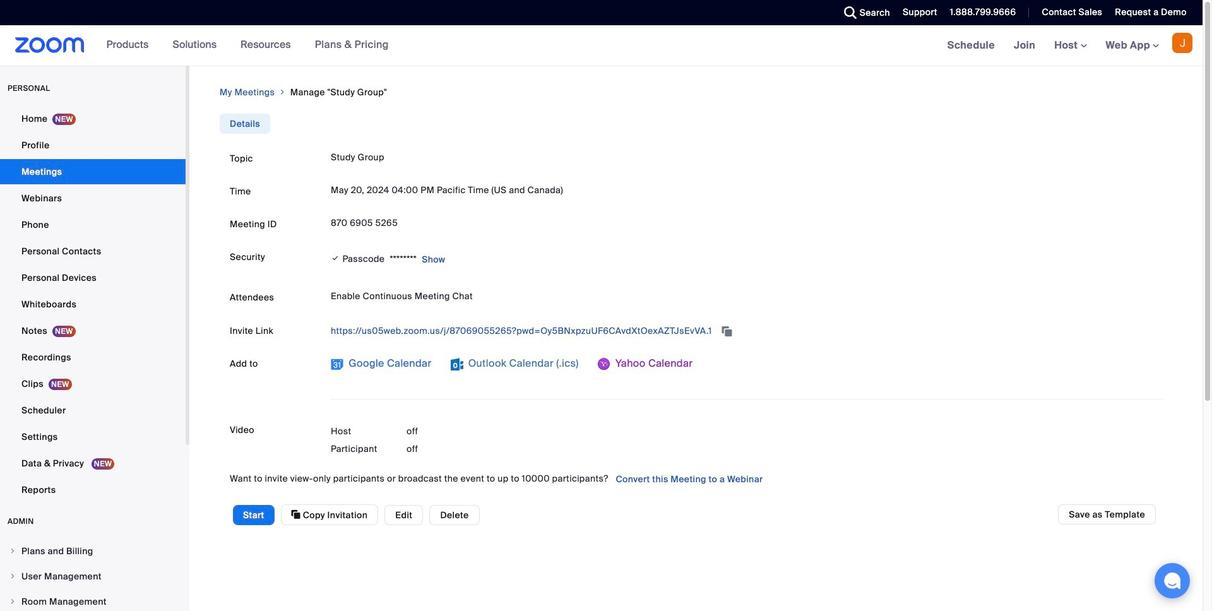 Task type: describe. For each thing, give the bounding box(es) containing it.
3 menu item from the top
[[0, 590, 186, 611]]

0 vertical spatial right image
[[279, 86, 287, 99]]

open chat image
[[1164, 572, 1182, 590]]

manage study group navigation
[[220, 86, 1173, 99]]

add to yahoo calendar image
[[598, 358, 611, 371]]

profile picture image
[[1173, 33, 1193, 53]]

product information navigation
[[84, 25, 399, 66]]

1 menu item from the top
[[0, 539, 186, 563]]



Task type: locate. For each thing, give the bounding box(es) containing it.
2 vertical spatial right image
[[9, 598, 16, 606]]

right image
[[9, 548, 16, 555]]

menu item
[[0, 539, 186, 563], [0, 565, 186, 589], [0, 590, 186, 611]]

meetings navigation
[[938, 25, 1203, 66]]

add to google calendar image
[[331, 358, 344, 371]]

right image
[[279, 86, 287, 99], [9, 573, 16, 581], [9, 598, 16, 606]]

manage my meeting tab control tab list
[[220, 114, 270, 134]]

right image for 2nd menu item from the bottom
[[9, 573, 16, 581]]

1 vertical spatial menu item
[[0, 565, 186, 589]]

zoom logo image
[[15, 37, 84, 53]]

admin menu menu
[[0, 539, 186, 611]]

tab
[[220, 114, 270, 134]]

copy url image
[[721, 327, 734, 336]]

2 vertical spatial menu item
[[0, 590, 186, 611]]

personal menu menu
[[0, 106, 186, 504]]

2 menu item from the top
[[0, 565, 186, 589]]

0 vertical spatial menu item
[[0, 539, 186, 563]]

banner
[[0, 25, 1203, 66]]

checked image
[[331, 252, 340, 265]]

copy image
[[292, 509, 301, 521]]

right image for third menu item
[[9, 598, 16, 606]]

add to outlook calendar (.ics) image
[[451, 358, 463, 371]]

1 vertical spatial right image
[[9, 573, 16, 581]]



Task type: vqa. For each thing, say whether or not it's contained in the screenshot.
Add to Google Calendar icon in the bottom of the page
yes



